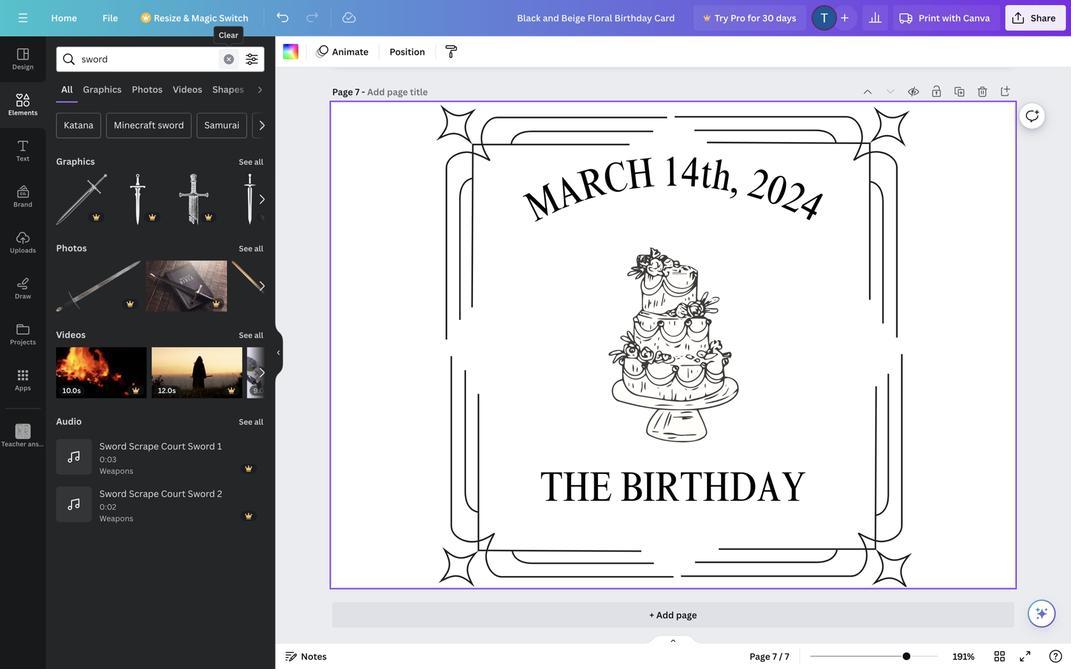 Task type: describe. For each thing, give the bounding box(es) containing it.
0 vertical spatial photos button
[[127, 77, 168, 101]]

keys
[[52, 440, 66, 449]]

uploads
[[10, 246, 36, 255]]

for
[[748, 12, 761, 24]]

12.0s group
[[152, 340, 242, 399]]

animate
[[332, 46, 369, 58]]

the
[[541, 472, 613, 513]]

sword scrape court sword 1
[[100, 441, 222, 453]]

home link
[[41, 5, 87, 31]]

print with canva
[[919, 12, 991, 24]]

1 vertical spatial videos
[[56, 329, 86, 341]]

katana button
[[56, 113, 101, 138]]

0 horizontal spatial videos button
[[55, 322, 87, 348]]

shapes button
[[207, 77, 249, 101]]

apps
[[15, 384, 31, 393]]

0:03
[[100, 455, 117, 465]]

30
[[763, 12, 775, 24]]

page
[[677, 610, 698, 622]]

weapons for sword scrape court sword 2
[[100, 514, 133, 524]]

0 vertical spatial audio button
[[249, 77, 285, 101]]

design
[[12, 63, 34, 71]]

7 for -
[[355, 86, 360, 98]]

/
[[780, 651, 783, 663]]

;
[[22, 441, 24, 449]]

0 vertical spatial videos button
[[168, 77, 207, 101]]

see for photos
[[239, 243, 253, 254]]

sword up the sword scrape court sword 2
[[188, 441, 215, 453]]

minecraft sword
[[114, 119, 184, 131]]

share button
[[1006, 5, 1067, 31]]

see all button for audio
[[238, 409, 265, 435]]

notes button
[[281, 647, 332, 667]]

10.0s group
[[56, 340, 147, 399]]

elements button
[[0, 82, 46, 128]]

+ add page button
[[332, 603, 1015, 628]]

all for graphics
[[255, 157, 264, 167]]

magic
[[191, 12, 217, 24]]

projects
[[10, 338, 36, 347]]

2 horizontal spatial 7
[[785, 651, 790, 663]]

wooden sword image
[[232, 261, 284, 312]]

court for 2
[[161, 488, 186, 500]]

0:03 weapons
[[100, 455, 133, 477]]

resize & magic switch
[[154, 12, 249, 24]]

canva
[[964, 12, 991, 24]]

samurai
[[205, 119, 240, 131]]

0 horizontal spatial audio
[[56, 416, 82, 428]]

resize
[[154, 12, 181, 24]]

add
[[657, 610, 675, 622]]

home
[[51, 12, 77, 24]]

file
[[103, 12, 118, 24]]

0 horizontal spatial photos
[[56, 242, 87, 254]]

hide image
[[275, 323, 283, 384]]

court for 1
[[161, 441, 186, 453]]

&
[[183, 12, 189, 24]]

draw button
[[0, 266, 46, 312]]

see all button for photos
[[238, 235, 265, 261]]

see for graphics
[[239, 157, 253, 167]]

image of old rusted broadsword image
[[56, 261, 141, 312]]

Page title text field
[[368, 85, 430, 98]]

notes
[[301, 651, 327, 663]]

1 horizontal spatial 1
[[663, 156, 682, 198]]

0 vertical spatial audio
[[254, 83, 280, 95]]

sword scrape court sword 2
[[100, 488, 222, 500]]

teacher answer keys
[[1, 440, 66, 449]]

text button
[[0, 128, 46, 174]]

resize & magic switch button
[[133, 5, 259, 31]]

page 7 / 7 button
[[745, 647, 795, 667]]

projects button
[[0, 312, 46, 358]]

minecraft
[[114, 119, 156, 131]]

switch
[[219, 12, 249, 24]]

all button
[[56, 77, 78, 101]]

see all button for videos
[[238, 322, 265, 348]]

0 vertical spatial videos
[[173, 83, 202, 95]]

see all for audio
[[239, 417, 264, 427]]



Task type: locate. For each thing, give the bounding box(es) containing it.
sword
[[100, 441, 127, 453], [188, 441, 215, 453], [100, 488, 127, 500], [188, 488, 215, 500]]

page inside button
[[750, 651, 771, 663]]

videos button
[[168, 77, 207, 101], [55, 322, 87, 348]]

sword left 2
[[188, 488, 215, 500]]

191%
[[953, 651, 975, 663]]

page 7 / 7
[[750, 651, 790, 663]]

page left "/"
[[750, 651, 771, 663]]

7 right "/"
[[785, 651, 790, 663]]

1 horizontal spatial photos
[[132, 83, 163, 95]]

all for photos
[[255, 243, 264, 254]]

elements
[[8, 108, 38, 117]]

brand button
[[0, 174, 46, 220]]

days
[[777, 12, 797, 24]]

see for videos
[[239, 330, 253, 341]]

4 see from the top
[[239, 417, 253, 427]]

Design title text field
[[507, 5, 689, 31]]

1 vertical spatial graphics button
[[55, 149, 96, 174]]

2 court from the top
[[161, 488, 186, 500]]

dagger
[[260, 119, 290, 131]]

2 scrape from the top
[[129, 488, 159, 500]]

1 horizontal spatial videos button
[[168, 77, 207, 101]]

see all
[[239, 157, 264, 167], [239, 243, 264, 254], [239, 330, 264, 341], [239, 417, 264, 427]]

1
[[663, 156, 682, 198], [217, 441, 222, 453]]

+
[[650, 610, 655, 622]]

1 horizontal spatial photos button
[[127, 77, 168, 101]]

all for videos
[[255, 330, 264, 341]]

#ffffff image
[[283, 44, 299, 59]]

sword up "0:02"
[[100, 488, 127, 500]]

all up wooden sword image
[[255, 243, 264, 254]]

court up the sword scrape court sword 2
[[161, 441, 186, 453]]

scrape up weapons, 2 seconds element
[[129, 488, 159, 500]]

clear
[[219, 30, 239, 40]]

see all down dagger button on the left top
[[239, 157, 264, 167]]

1 horizontal spatial audio button
[[249, 77, 285, 101]]

shapes
[[213, 83, 244, 95]]

audio up dagger
[[254, 83, 280, 95]]

all down 9.0s
[[255, 417, 264, 427]]

scrape up weapons, 3 seconds element
[[129, 441, 159, 453]]

1 vertical spatial 1
[[217, 441, 222, 453]]

position button
[[385, 41, 431, 62]]

draw
[[15, 292, 31, 301]]

scrape for sword scrape court sword 1
[[129, 441, 159, 453]]

page 7 -
[[332, 86, 368, 98]]

print
[[919, 12, 941, 24]]

see all left hide image
[[239, 330, 264, 341]]

videos button right projects button
[[55, 322, 87, 348]]

all for audio
[[255, 417, 264, 427]]

0 vertical spatial graphics button
[[78, 77, 127, 101]]

0:02 weapons
[[100, 502, 133, 524]]

audio button
[[249, 77, 285, 101], [55, 409, 83, 435]]

group
[[56, 167, 107, 225], [112, 174, 163, 225], [168, 174, 219, 225], [225, 174, 276, 225], [56, 253, 141, 312], [146, 253, 227, 312], [232, 261, 284, 312]]

photos
[[132, 83, 163, 95], [56, 242, 87, 254]]

audio
[[254, 83, 280, 95], [56, 416, 82, 428]]

show pages image
[[643, 636, 704, 646]]

0 horizontal spatial photos button
[[55, 235, 88, 261]]

0 horizontal spatial audio button
[[55, 409, 83, 435]]

0 horizontal spatial videos
[[56, 329, 86, 341]]

0 horizontal spatial page
[[332, 86, 353, 98]]

0:02
[[100, 502, 116, 513]]

weapons, 3 seconds element
[[100, 454, 135, 477]]

0 horizontal spatial 1
[[217, 441, 222, 453]]

0 vertical spatial court
[[161, 441, 186, 453]]

see all for graphics
[[239, 157, 264, 167]]

see
[[239, 157, 253, 167], [239, 243, 253, 254], [239, 330, 253, 341], [239, 417, 253, 427]]

graphics button down katana button
[[55, 149, 96, 174]]

see all up wooden sword image
[[239, 243, 264, 254]]

the birthday
[[541, 472, 807, 513]]

pro
[[731, 12, 746, 24]]

3 see all button from the top
[[238, 322, 265, 348]]

audio button up dagger
[[249, 77, 285, 101]]

1 horizontal spatial audio
[[254, 83, 280, 95]]

scrape
[[129, 441, 159, 453], [129, 488, 159, 500]]

4 all from the top
[[255, 417, 264, 427]]

see all down 9.0s
[[239, 417, 264, 427]]

audio button up keys on the bottom
[[55, 409, 83, 435]]

2
[[217, 488, 222, 500]]

share
[[1032, 12, 1057, 24]]

1 horizontal spatial videos
[[173, 83, 202, 95]]

0 horizontal spatial 7
[[355, 86, 360, 98]]

all
[[255, 157, 264, 167], [255, 243, 264, 254], [255, 330, 264, 341], [255, 417, 264, 427]]

2 all from the top
[[255, 243, 264, 254]]

weapons down "0:02"
[[100, 514, 133, 524]]

sword up 0:03
[[100, 441, 127, 453]]

1 vertical spatial graphics
[[56, 155, 95, 167]]

photos button
[[127, 77, 168, 101], [55, 235, 88, 261]]

sword
[[158, 119, 184, 131]]

7 left "/"
[[773, 651, 778, 663]]

1 vertical spatial audio
[[56, 416, 82, 428]]

scrape for sword scrape court sword 2
[[129, 488, 159, 500]]

weapons, 2 seconds element
[[100, 501, 135, 524]]

3 see all from the top
[[239, 330, 264, 341]]

position
[[390, 46, 425, 58]]

weapons down 0:03
[[100, 466, 133, 477]]

1 weapons from the top
[[100, 466, 133, 477]]

teacher
[[1, 440, 26, 449]]

page
[[332, 86, 353, 98], [750, 651, 771, 663]]

4 see all from the top
[[239, 417, 264, 427]]

file button
[[92, 5, 128, 31]]

1 see all button from the top
[[238, 149, 265, 174]]

canva assistant image
[[1035, 607, 1050, 622]]

dagger button
[[252, 113, 298, 138]]

see for audio
[[239, 417, 253, 427]]

graphics down katana button
[[56, 155, 95, 167]]

graphics
[[83, 83, 122, 95], [56, 155, 95, 167]]

1 horizontal spatial page
[[750, 651, 771, 663]]

0 vertical spatial scrape
[[129, 441, 159, 453]]

try
[[715, 12, 729, 24]]

0 vertical spatial page
[[332, 86, 353, 98]]

graphics right all
[[83, 83, 122, 95]]

1 see all from the top
[[239, 157, 264, 167]]

2 weapons from the top
[[100, 514, 133, 524]]

2 see all button from the top
[[238, 235, 265, 261]]

0 vertical spatial weapons
[[100, 466, 133, 477]]

3 see from the top
[[239, 330, 253, 341]]

see all for photos
[[239, 243, 264, 254]]

text
[[16, 154, 30, 163]]

page for page 7 / 7
[[750, 651, 771, 663]]

photos button down search elements search field
[[127, 77, 168, 101]]

graphics button right all
[[78, 77, 127, 101]]

videos button up sword
[[168, 77, 207, 101]]

main menu bar
[[0, 0, 1072, 36]]

191% button
[[944, 647, 985, 667]]

katana
[[64, 119, 94, 131]]

1 vertical spatial photos button
[[55, 235, 88, 261]]

Search elements search field
[[82, 47, 216, 71]]

1 all from the top
[[255, 157, 264, 167]]

4 see all button from the top
[[238, 409, 265, 435]]

1 vertical spatial page
[[750, 651, 771, 663]]

1 horizontal spatial 7
[[773, 651, 778, 663]]

see all button for graphics
[[238, 149, 265, 174]]

videos up sword
[[173, 83, 202, 95]]

bible and a sword on a dark wooden table image
[[146, 261, 227, 312]]

9.0s
[[254, 386, 268, 396]]

with
[[943, 12, 962, 24]]

print with canva button
[[894, 5, 1001, 31]]

birthday
[[621, 472, 807, 513]]

side panel tab list
[[0, 36, 66, 460]]

1 vertical spatial videos button
[[55, 322, 87, 348]]

1 scrape from the top
[[129, 441, 159, 453]]

1 court from the top
[[161, 441, 186, 453]]

0 vertical spatial photos
[[132, 83, 163, 95]]

7 left the -
[[355, 86, 360, 98]]

12.0s
[[158, 386, 176, 396]]

minecraft sword button
[[106, 113, 192, 138]]

0 vertical spatial 1
[[663, 156, 682, 198]]

1 vertical spatial audio button
[[55, 409, 83, 435]]

1 vertical spatial court
[[161, 488, 186, 500]]

audio up keys on the bottom
[[56, 416, 82, 428]]

page left the -
[[332, 86, 353, 98]]

graphics button
[[78, 77, 127, 101], [55, 149, 96, 174]]

samurai button
[[197, 113, 247, 138]]

uploads button
[[0, 220, 46, 266]]

all left hide image
[[255, 330, 264, 341]]

10.0s
[[63, 386, 81, 396]]

court left 2
[[161, 488, 186, 500]]

try pro for 30 days button
[[694, 5, 807, 31]]

2 see all from the top
[[239, 243, 264, 254]]

apps button
[[0, 358, 46, 404]]

7
[[355, 86, 360, 98], [773, 651, 778, 663], [785, 651, 790, 663]]

answer
[[28, 440, 50, 449]]

weapons for sword scrape court sword 1
[[100, 466, 133, 477]]

photos button right uploads
[[55, 235, 88, 261]]

1 see from the top
[[239, 157, 253, 167]]

see all for videos
[[239, 330, 264, 341]]

try pro for 30 days
[[715, 12, 797, 24]]

photos down search elements search field
[[132, 83, 163, 95]]

page for page 7 -
[[332, 86, 353, 98]]

1 vertical spatial photos
[[56, 242, 87, 254]]

0 vertical spatial graphics
[[83, 83, 122, 95]]

all
[[61, 83, 73, 95]]

3 all from the top
[[255, 330, 264, 341]]

2 see from the top
[[239, 243, 253, 254]]

7 for /
[[773, 651, 778, 663]]

weapons
[[100, 466, 133, 477], [100, 514, 133, 524]]

court
[[161, 441, 186, 453], [161, 488, 186, 500]]

1 vertical spatial weapons
[[100, 514, 133, 524]]

+ add page
[[650, 610, 698, 622]]

animate button
[[312, 41, 374, 62]]

videos right projects button
[[56, 329, 86, 341]]

design button
[[0, 36, 46, 82]]

9.0s group
[[247, 348, 338, 399]]

all down dagger button on the left top
[[255, 157, 264, 167]]

-
[[362, 86, 365, 98]]

1 vertical spatial scrape
[[129, 488, 159, 500]]

photos up the image of old rusted broadsword
[[56, 242, 87, 254]]

brand
[[13, 200, 33, 209]]



Task type: vqa. For each thing, say whether or not it's contained in the screenshot.
all for Graphics
yes



